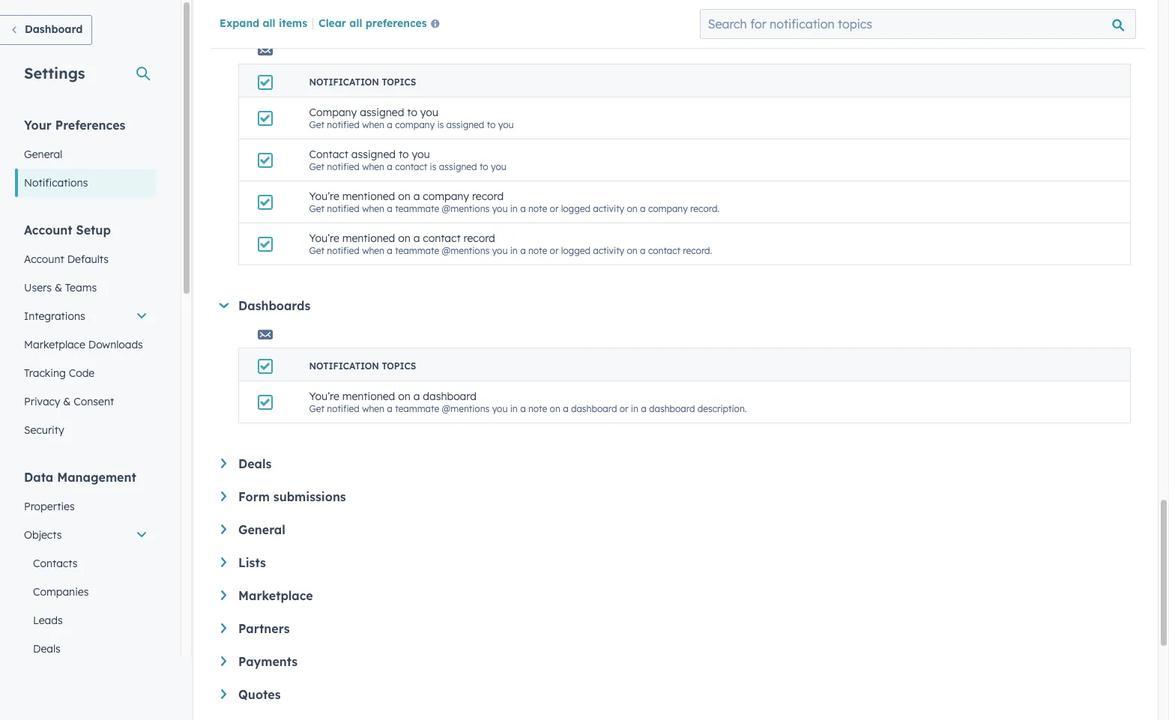 Task type: vqa. For each thing, say whether or not it's contained in the screenshot.
Search HubSpot search box
no



Task type: locate. For each thing, give the bounding box(es) containing it.
on
[[398, 190, 411, 203], [627, 203, 638, 214], [398, 232, 411, 245], [627, 245, 638, 256], [398, 390, 411, 403], [550, 403, 561, 415]]

0 horizontal spatial marketplace
[[24, 338, 85, 352]]

2 notification from the top
[[309, 361, 379, 372]]

caret image inside marketplace dropdown button
[[221, 591, 226, 601]]

contact
[[395, 161, 428, 172], [423, 232, 461, 245], [649, 245, 681, 256]]

mentioned inside you're mentioned on a dashboard get notified when a teammate @mentions you in a note on a dashboard or in a dashboard description.
[[343, 390, 395, 403]]

2 logged from the top
[[562, 245, 591, 256]]

1 notified from the top
[[327, 119, 360, 130]]

contacts left and
[[238, 14, 292, 29]]

1 horizontal spatial general
[[238, 523, 286, 538]]

marketplace down integrations
[[24, 338, 85, 352]]

2 notification topics from the top
[[309, 361, 416, 372]]

2 vertical spatial @mentions
[[442, 403, 490, 415]]

form
[[238, 490, 270, 505]]

@mentions
[[442, 203, 490, 214], [442, 245, 490, 256], [442, 403, 490, 415]]

objects button
[[15, 521, 157, 550]]

1 vertical spatial general
[[238, 523, 286, 538]]

1 vertical spatial activity
[[593, 245, 625, 256]]

in inside you're mentioned on a company record get notified when a teammate @mentions you in a note or logged activity on a company record.
[[511, 203, 518, 214]]

you're mentioned on a contact record get notified when a teammate @mentions you in a note or logged activity on a contact record.
[[309, 232, 713, 256]]

2 vertical spatial teammate
[[395, 403, 440, 415]]

1 horizontal spatial contacts
[[238, 14, 292, 29]]

mentioned for contact
[[343, 232, 395, 245]]

to
[[407, 106, 418, 119], [487, 119, 496, 130], [399, 148, 409, 161], [480, 161, 489, 172]]

1 note from the top
[[529, 203, 548, 214]]

1 notification topics from the top
[[309, 76, 416, 88]]

account defaults link
[[15, 245, 157, 274]]

1 vertical spatial record.
[[684, 245, 713, 256]]

1 caret image from the top
[[221, 459, 226, 469]]

you're for you're mentioned on a dashboard
[[309, 390, 340, 403]]

4 get from the top
[[309, 245, 325, 256]]

caret image inside "form submissions" 'dropdown button'
[[221, 492, 226, 502]]

1 horizontal spatial &
[[63, 395, 71, 409]]

record. for you're mentioned on a contact record
[[684, 245, 713, 256]]

logged inside you're mentioned on a contact record get notified when a teammate @mentions you in a note or logged activity on a contact record.
[[562, 245, 591, 256]]

contact inside contact assigned to you get notified when a contact is assigned to you
[[395, 161, 428, 172]]

assigned right 'company' on the left top of the page
[[360, 106, 405, 119]]

0 vertical spatial activity
[[593, 203, 625, 214]]

3 teammate from the top
[[395, 403, 440, 415]]

account up 'account defaults'
[[24, 223, 72, 238]]

company
[[395, 119, 435, 130], [423, 190, 469, 203], [649, 203, 688, 214]]

record. inside you're mentioned on a company record get notified when a teammate @mentions you in a note or logged activity on a company record.
[[691, 203, 720, 214]]

tracking code link
[[15, 359, 157, 388]]

all
[[263, 16, 276, 30], [350, 16, 363, 30]]

properties link
[[15, 493, 157, 521]]

assigned
[[360, 106, 405, 119], [447, 119, 485, 130], [352, 148, 396, 161], [439, 161, 477, 172]]

0 vertical spatial record.
[[691, 203, 720, 214]]

data
[[24, 470, 53, 485]]

notification for contacts and companies
[[309, 76, 379, 88]]

contacts for contacts
[[33, 557, 78, 571]]

caret image inside deals dropdown button
[[221, 459, 226, 469]]

2 activity from the top
[[593, 245, 625, 256]]

2 note from the top
[[529, 245, 548, 256]]

mentioned inside you're mentioned on a contact record get notified when a teammate @mentions you in a note or logged activity on a contact record.
[[343, 232, 395, 245]]

notified inside 'company assigned to you get notified when a company is assigned to you'
[[327, 119, 360, 130]]

deals link
[[15, 635, 157, 664]]

0 vertical spatial general
[[24, 148, 62, 161]]

3 get from the top
[[309, 203, 325, 214]]

1 vertical spatial marketplace
[[238, 589, 313, 604]]

is for company assigned to you
[[438, 119, 444, 130]]

0 vertical spatial notification
[[309, 76, 379, 88]]

note for you're mentioned on a contact record
[[529, 245, 548, 256]]

0 vertical spatial notification topics
[[309, 76, 416, 88]]

Search for notification topics search field
[[700, 9, 1137, 39]]

caret image
[[221, 459, 226, 469], [221, 525, 226, 535], [221, 558, 226, 568], [221, 657, 226, 667], [221, 690, 226, 700]]

1 vertical spatial is
[[430, 161, 437, 172]]

1 horizontal spatial marketplace
[[238, 589, 313, 604]]

5 get from the top
[[309, 403, 325, 415]]

record inside you're mentioned on a company record get notified when a teammate @mentions you in a note or logged activity on a company record.
[[472, 190, 504, 203]]

all right clear
[[350, 16, 363, 30]]

& right 'users'
[[55, 281, 62, 295]]

account up 'users'
[[24, 253, 64, 266]]

2 vertical spatial mentioned
[[343, 390, 395, 403]]

0 vertical spatial @mentions
[[442, 203, 490, 214]]

activity for you're mentioned on a company record
[[593, 203, 625, 214]]

1 vertical spatial notification topics
[[309, 361, 416, 372]]

1 all from the left
[[263, 16, 276, 30]]

dashboard
[[25, 22, 83, 36]]

caret image
[[219, 19, 229, 24], [219, 303, 229, 308], [221, 492, 226, 502], [221, 591, 226, 601], [221, 624, 226, 634]]

you
[[421, 106, 439, 119], [499, 119, 514, 130], [412, 148, 430, 161], [491, 161, 507, 172], [492, 203, 508, 214], [492, 245, 508, 256], [492, 403, 508, 415]]

caret image for dashboards
[[219, 303, 229, 308]]

is
[[438, 119, 444, 130], [430, 161, 437, 172]]

teammate inside you're mentioned on a contact record get notified when a teammate @mentions you in a note or logged activity on a contact record.
[[395, 245, 440, 256]]

0 vertical spatial topics
[[382, 76, 416, 88]]

notification
[[309, 76, 379, 88], [309, 361, 379, 372]]

3 when from the top
[[362, 203, 385, 214]]

is inside contact assigned to you get notified when a contact is assigned to you
[[430, 161, 437, 172]]

record up you're mentioned on a contact record get notified when a teammate @mentions you in a note or logged activity on a contact record.
[[472, 190, 504, 203]]

0 vertical spatial note
[[529, 203, 548, 214]]

1 vertical spatial account
[[24, 253, 64, 266]]

dashboard
[[423, 390, 477, 403], [571, 403, 618, 415], [649, 403, 696, 415]]

1 vertical spatial contacts
[[33, 557, 78, 571]]

contacts for contacts and companies
[[238, 14, 292, 29]]

0 vertical spatial record
[[472, 190, 504, 203]]

is up contact assigned to you get notified when a contact is assigned to you
[[438, 119, 444, 130]]

note inside you're mentioned on a company record get notified when a teammate @mentions you in a note or logged activity on a company record.
[[529, 203, 548, 214]]

activity inside you're mentioned on a company record get notified when a teammate @mentions you in a note or logged activity on a company record.
[[593, 203, 625, 214]]

notification topics for contacts and companies
[[309, 76, 416, 88]]

record for you're mentioned on a company record
[[472, 190, 504, 203]]

2 teammate from the top
[[395, 245, 440, 256]]

get inside you're mentioned on a company record get notified when a teammate @mentions you in a note or logged activity on a company record.
[[309, 203, 325, 214]]

1 vertical spatial &
[[63, 395, 71, 409]]

logged for you're mentioned on a contact record
[[562, 245, 591, 256]]

1 @mentions from the top
[[442, 203, 490, 214]]

general down your in the left top of the page
[[24, 148, 62, 161]]

and
[[295, 14, 318, 29]]

your preferences
[[24, 118, 126, 133]]

1 account from the top
[[24, 223, 72, 238]]

@mentions inside you're mentioned on a dashboard get notified when a teammate @mentions you in a note on a dashboard or in a dashboard description.
[[442, 403, 490, 415]]

companies
[[322, 14, 387, 29]]

@mentions inside you're mentioned on a company record get notified when a teammate @mentions you in a note or logged activity on a company record.
[[442, 203, 490, 214]]

1 teammate from the top
[[395, 203, 440, 214]]

is inside 'company assigned to you get notified when a company is assigned to you'
[[438, 119, 444, 130]]

marketplace inside account setup element
[[24, 338, 85, 352]]

your preferences element
[[15, 117, 157, 197]]

when inside you're mentioned on a company record get notified when a teammate @mentions you in a note or logged activity on a company record.
[[362, 203, 385, 214]]

caret image for quotes
[[221, 690, 226, 700]]

marketplace
[[24, 338, 85, 352], [238, 589, 313, 604]]

all for expand
[[263, 16, 276, 30]]

note inside you're mentioned on a contact record get notified when a teammate @mentions you in a note or logged activity on a contact record.
[[529, 245, 548, 256]]

deals
[[238, 457, 272, 472], [33, 643, 61, 656]]

caret image inside 'lists' dropdown button
[[221, 558, 226, 568]]

tracking code
[[24, 367, 95, 380]]

when inside contact assigned to you get notified when a contact is assigned to you
[[362, 161, 385, 172]]

clear all preferences button
[[319, 16, 446, 34]]

setup
[[76, 223, 111, 238]]

preferences
[[366, 16, 427, 30]]

2 when from the top
[[362, 161, 385, 172]]

1 vertical spatial you're
[[309, 232, 340, 245]]

& right privacy
[[63, 395, 71, 409]]

0 vertical spatial is
[[438, 119, 444, 130]]

1 topics from the top
[[382, 76, 416, 88]]

you're inside you're mentioned on a dashboard get notified when a teammate @mentions you in a note on a dashboard or in a dashboard description.
[[309, 390, 340, 403]]

3 notified from the top
[[327, 203, 360, 214]]

teammate inside you're mentioned on a company record get notified when a teammate @mentions you in a note or logged activity on a company record.
[[395, 203, 440, 214]]

0 horizontal spatial contacts
[[33, 557, 78, 571]]

1 logged from the top
[[562, 203, 591, 214]]

0 horizontal spatial all
[[263, 16, 276, 30]]

4 when from the top
[[362, 245, 385, 256]]

caret image for general
[[221, 525, 226, 535]]

0 vertical spatial or
[[550, 203, 559, 214]]

notified
[[327, 119, 360, 130], [327, 161, 360, 172], [327, 203, 360, 214], [327, 245, 360, 256], [327, 403, 360, 415]]

mentioned
[[343, 190, 395, 203], [343, 232, 395, 245], [343, 390, 395, 403]]

account defaults
[[24, 253, 109, 266]]

when
[[362, 119, 385, 130], [362, 161, 385, 172], [362, 203, 385, 214], [362, 245, 385, 256], [362, 403, 385, 415]]

caret image inside "dashboards" dropdown button
[[219, 303, 229, 308]]

activity
[[593, 203, 625, 214], [593, 245, 625, 256]]

0 horizontal spatial is
[[430, 161, 437, 172]]

0 horizontal spatial general
[[24, 148, 62, 161]]

contacts up companies
[[33, 557, 78, 571]]

1 horizontal spatial dashboard
[[571, 403, 618, 415]]

general
[[24, 148, 62, 161], [238, 523, 286, 538]]

deals down leads
[[33, 643, 61, 656]]

2 account from the top
[[24, 253, 64, 266]]

you're mentioned on a company record get notified when a teammate @mentions you in a note or logged activity on a company record.
[[309, 190, 720, 214]]

consent
[[74, 395, 114, 409]]

2 vertical spatial you're
[[309, 390, 340, 403]]

2 @mentions from the top
[[442, 245, 490, 256]]

1 vertical spatial note
[[529, 245, 548, 256]]

0 horizontal spatial deals
[[33, 643, 61, 656]]

you're
[[309, 190, 340, 203], [309, 232, 340, 245], [309, 390, 340, 403]]

description.
[[698, 403, 747, 415]]

all inside button
[[350, 16, 363, 30]]

3 caret image from the top
[[221, 558, 226, 568]]

deals up form on the bottom of the page
[[238, 457, 272, 472]]

items
[[279, 16, 307, 30]]

@mentions inside you're mentioned on a contact record get notified when a teammate @mentions you in a note or logged activity on a contact record.
[[442, 245, 490, 256]]

3 you're from the top
[[309, 390, 340, 403]]

when inside 'company assigned to you get notified when a company is assigned to you'
[[362, 119, 385, 130]]

payments
[[238, 655, 298, 670]]

1 vertical spatial topics
[[382, 361, 416, 372]]

2 get from the top
[[309, 161, 325, 172]]

0 vertical spatial &
[[55, 281, 62, 295]]

privacy
[[24, 395, 60, 409]]

logged
[[562, 203, 591, 214], [562, 245, 591, 256]]

get inside contact assigned to you get notified when a contact is assigned to you
[[309, 161, 325, 172]]

settings
[[24, 64, 85, 82]]

3 mentioned from the top
[[343, 390, 395, 403]]

0 vertical spatial teammate
[[395, 203, 440, 214]]

account inside account defaults link
[[24, 253, 64, 266]]

0 vertical spatial deals
[[238, 457, 272, 472]]

note
[[529, 203, 548, 214], [529, 245, 548, 256], [529, 403, 548, 415]]

caret image inside partners dropdown button
[[221, 624, 226, 634]]

a inside 'company assigned to you get notified when a company is assigned to you'
[[387, 119, 393, 130]]

or inside you're mentioned on a company record get notified when a teammate @mentions you in a note or logged activity on a company record.
[[550, 203, 559, 214]]

teammate for contact
[[395, 245, 440, 256]]

1 vertical spatial record
[[464, 232, 496, 245]]

integrations button
[[15, 302, 157, 331]]

dashboards
[[238, 298, 311, 313]]

1 horizontal spatial is
[[438, 119, 444, 130]]

1 vertical spatial @mentions
[[442, 245, 490, 256]]

mentioned for company
[[343, 190, 395, 203]]

0 vertical spatial marketplace
[[24, 338, 85, 352]]

record. inside you're mentioned on a contact record get notified when a teammate @mentions you in a note or logged activity on a contact record.
[[684, 245, 713, 256]]

1 mentioned from the top
[[343, 190, 395, 203]]

0 vertical spatial mentioned
[[343, 190, 395, 203]]

1 you're from the top
[[309, 190, 340, 203]]

logged inside you're mentioned on a company record get notified when a teammate @mentions you in a note or logged activity on a company record.
[[562, 203, 591, 214]]

note for you're mentioned on a company record
[[529, 203, 548, 214]]

clear
[[319, 16, 346, 30]]

2 mentioned from the top
[[343, 232, 395, 245]]

management
[[57, 470, 136, 485]]

2 caret image from the top
[[221, 525, 226, 535]]

0 vertical spatial account
[[24, 223, 72, 238]]

3 @mentions from the top
[[442, 403, 490, 415]]

you're inside you're mentioned on a contact record get notified when a teammate @mentions you in a note or logged activity on a contact record.
[[309, 232, 340, 245]]

quotes
[[238, 688, 281, 703]]

is down 'company assigned to you get notified when a company is assigned to you'
[[430, 161, 437, 172]]

get
[[309, 119, 325, 130], [309, 161, 325, 172], [309, 203, 325, 214], [309, 245, 325, 256], [309, 403, 325, 415]]

0 horizontal spatial &
[[55, 281, 62, 295]]

account
[[24, 223, 72, 238], [24, 253, 64, 266]]

or
[[550, 203, 559, 214], [550, 245, 559, 256], [620, 403, 629, 415]]

in inside you're mentioned on a contact record get notified when a teammate @mentions you in a note or logged activity on a contact record.
[[511, 245, 518, 256]]

a
[[387, 119, 393, 130], [387, 161, 393, 172], [414, 190, 420, 203], [387, 203, 393, 214], [521, 203, 526, 214], [641, 203, 646, 214], [414, 232, 420, 245], [387, 245, 393, 256], [521, 245, 526, 256], [641, 245, 646, 256], [414, 390, 420, 403], [387, 403, 393, 415], [521, 403, 526, 415], [563, 403, 569, 415], [641, 403, 647, 415]]

marketplace up partners
[[238, 589, 313, 604]]

3 note from the top
[[529, 403, 548, 415]]

& for privacy
[[63, 395, 71, 409]]

expand
[[220, 16, 260, 30]]

4 notified from the top
[[327, 245, 360, 256]]

1 get from the top
[[309, 119, 325, 130]]

general down form on the bottom of the page
[[238, 523, 286, 538]]

contacts inside data management element
[[33, 557, 78, 571]]

caret image inside quotes 'dropdown button'
[[221, 690, 226, 700]]

caret image inside contacts and companies dropdown button
[[219, 19, 229, 24]]

all left items
[[263, 16, 276, 30]]

1 vertical spatial teammate
[[395, 245, 440, 256]]

assigned up contact assigned to you get notified when a contact is assigned to you
[[447, 119, 485, 130]]

@mentions for company
[[442, 203, 490, 214]]

record.
[[691, 203, 720, 214], [684, 245, 713, 256]]

mentioned inside you're mentioned on a company record get notified when a teammate @mentions you in a note or logged activity on a company record.
[[343, 190, 395, 203]]

dashboards button
[[219, 298, 1132, 313]]

notifications link
[[15, 169, 157, 197]]

5 notified from the top
[[327, 403, 360, 415]]

teammate for company
[[395, 203, 440, 214]]

1 vertical spatial or
[[550, 245, 559, 256]]

record inside you're mentioned on a contact record get notified when a teammate @mentions you in a note or logged activity on a contact record.
[[464, 232, 496, 245]]

1 activity from the top
[[593, 203, 625, 214]]

2 all from the left
[[350, 16, 363, 30]]

or for you're mentioned on a contact record
[[550, 245, 559, 256]]

or inside you're mentioned on a contact record get notified when a teammate @mentions you in a note or logged activity on a contact record.
[[550, 245, 559, 256]]

2 topics from the top
[[382, 361, 416, 372]]

1 when from the top
[[362, 119, 385, 130]]

2 you're from the top
[[309, 232, 340, 245]]

4 caret image from the top
[[221, 657, 226, 667]]

1 vertical spatial mentioned
[[343, 232, 395, 245]]

partners button
[[221, 622, 1132, 637]]

activity inside you're mentioned on a contact record get notified when a teammate @mentions you in a note or logged activity on a contact record.
[[593, 245, 625, 256]]

you inside you're mentioned on a contact record get notified when a teammate @mentions you in a note or logged activity on a contact record.
[[492, 245, 508, 256]]

1 vertical spatial notification
[[309, 361, 379, 372]]

company inside 'company assigned to you get notified when a company is assigned to you'
[[395, 119, 435, 130]]

2 vertical spatial or
[[620, 403, 629, 415]]

2 notified from the top
[[327, 161, 360, 172]]

5 caret image from the top
[[221, 690, 226, 700]]

contact assigned to you get notified when a contact is assigned to you
[[309, 148, 507, 172]]

get inside you're mentioned on a contact record get notified when a teammate @mentions you in a note or logged activity on a contact record.
[[309, 245, 325, 256]]

0 vertical spatial contacts
[[238, 14, 292, 29]]

0 vertical spatial logged
[[562, 203, 591, 214]]

account setup
[[24, 223, 111, 238]]

assigned right contact
[[352, 148, 396, 161]]

1 vertical spatial deals
[[33, 643, 61, 656]]

form submissions
[[238, 490, 346, 505]]

caret image for lists
[[221, 558, 226, 568]]

0 vertical spatial you're
[[309, 190, 340, 203]]

expand all items button
[[220, 16, 307, 30]]

caret image inside general dropdown button
[[221, 525, 226, 535]]

topics
[[382, 76, 416, 88], [382, 361, 416, 372]]

caret image inside payments dropdown button
[[221, 657, 226, 667]]

companies link
[[15, 578, 157, 607]]

1 vertical spatial logged
[[562, 245, 591, 256]]

record
[[472, 190, 504, 203], [464, 232, 496, 245]]

1 notification from the top
[[309, 76, 379, 88]]

notification topics
[[309, 76, 416, 88], [309, 361, 416, 372]]

1 horizontal spatial all
[[350, 16, 363, 30]]

record. for you're mentioned on a company record
[[691, 203, 720, 214]]

you're inside you're mentioned on a company record get notified when a teammate @mentions you in a note or logged activity on a company record.
[[309, 190, 340, 203]]

5 when from the top
[[362, 403, 385, 415]]

2 vertical spatial note
[[529, 403, 548, 415]]

record down you're mentioned on a company record get notified when a teammate @mentions you in a note or logged activity on a company record.
[[464, 232, 496, 245]]



Task type: describe. For each thing, give the bounding box(es) containing it.
account setup element
[[15, 222, 157, 445]]

when inside you're mentioned on a dashboard get notified when a teammate @mentions you in a note on a dashboard or in a dashboard description.
[[362, 403, 385, 415]]

notified inside you're mentioned on a company record get notified when a teammate @mentions you in a note or logged activity on a company record.
[[327, 203, 360, 214]]

users & teams link
[[15, 274, 157, 302]]

is for contact assigned to you
[[430, 161, 437, 172]]

you're mentioned on a dashboard get notified when a teammate @mentions you in a note on a dashboard or in a dashboard description.
[[309, 390, 747, 415]]

dashboard link
[[0, 15, 93, 45]]

or inside you're mentioned on a dashboard get notified when a teammate @mentions you in a note on a dashboard or in a dashboard description.
[[620, 403, 629, 415]]

code
[[69, 367, 95, 380]]

clear all preferences
[[319, 16, 427, 30]]

you inside you're mentioned on a dashboard get notified when a teammate @mentions you in a note on a dashboard or in a dashboard description.
[[492, 403, 508, 415]]

contacts link
[[15, 550, 157, 578]]

contacts and companies button
[[219, 14, 1132, 29]]

users
[[24, 281, 52, 295]]

marketplace button
[[221, 589, 1132, 604]]

properties
[[24, 500, 75, 514]]

general button
[[221, 523, 1132, 538]]

partners
[[238, 622, 290, 637]]

all for clear
[[350, 16, 363, 30]]

0 horizontal spatial dashboard
[[423, 390, 477, 403]]

mentioned for dashboard
[[343, 390, 395, 403]]

companies
[[33, 586, 89, 599]]

deals button
[[221, 457, 1132, 472]]

security link
[[15, 416, 157, 445]]

caret image for contacts and companies
[[219, 19, 229, 24]]

data management
[[24, 470, 136, 485]]

tracking
[[24, 367, 66, 380]]

form submissions button
[[221, 490, 1132, 505]]

1 horizontal spatial deals
[[238, 457, 272, 472]]

logged for you're mentioned on a company record
[[562, 203, 591, 214]]

leads
[[33, 614, 63, 628]]

caret image for payments
[[221, 657, 226, 667]]

& for users
[[55, 281, 62, 295]]

caret image for deals
[[221, 459, 226, 469]]

@mentions for contact
[[442, 245, 490, 256]]

company assigned to you get notified when a company is assigned to you
[[309, 106, 514, 130]]

downloads
[[88, 338, 143, 352]]

notification topics for dashboards
[[309, 361, 416, 372]]

activity for you're mentioned on a contact record
[[593, 245, 625, 256]]

you're for you're mentioned on a company record
[[309, 190, 340, 203]]

privacy & consent link
[[15, 388, 157, 416]]

general link
[[15, 140, 157, 169]]

when inside you're mentioned on a contact record get notified when a teammate @mentions you in a note or logged activity on a contact record.
[[362, 245, 385, 256]]

you inside you're mentioned on a company record get notified when a teammate @mentions you in a note or logged activity on a company record.
[[492, 203, 508, 214]]

company
[[309, 106, 357, 119]]

get inside you're mentioned on a dashboard get notified when a teammate @mentions you in a note on a dashboard or in a dashboard description.
[[309, 403, 325, 415]]

caret image for marketplace
[[221, 591, 226, 601]]

marketplace downloads
[[24, 338, 143, 352]]

notified inside you're mentioned on a contact record get notified when a teammate @mentions you in a note or logged activity on a contact record.
[[327, 245, 360, 256]]

notification for dashboards
[[309, 361, 379, 372]]

quotes button
[[221, 688, 1132, 703]]

account for account setup
[[24, 223, 72, 238]]

account for account defaults
[[24, 253, 64, 266]]

submissions
[[274, 490, 346, 505]]

get inside 'company assigned to you get notified when a company is assigned to you'
[[309, 119, 325, 130]]

your
[[24, 118, 52, 133]]

marketplace for marketplace
[[238, 589, 313, 604]]

caret image for form submissions
[[221, 492, 226, 502]]

contact
[[309, 148, 349, 161]]

payments button
[[221, 655, 1132, 670]]

security
[[24, 424, 64, 437]]

preferences
[[55, 118, 126, 133]]

leads link
[[15, 607, 157, 635]]

marketplace downloads link
[[15, 331, 157, 359]]

marketplace for marketplace downloads
[[24, 338, 85, 352]]

contacts and companies
[[238, 14, 387, 29]]

privacy & consent
[[24, 395, 114, 409]]

or for you're mentioned on a company record
[[550, 203, 559, 214]]

note inside you're mentioned on a dashboard get notified when a teammate @mentions you in a note on a dashboard or in a dashboard description.
[[529, 403, 548, 415]]

general inside your preferences element
[[24, 148, 62, 161]]

defaults
[[67, 253, 109, 266]]

data management element
[[15, 469, 157, 721]]

topics for dashboards
[[382, 361, 416, 372]]

lists button
[[221, 556, 1132, 571]]

assigned up you're mentioned on a company record get notified when a teammate @mentions you in a note or logged activity on a company record.
[[439, 161, 477, 172]]

users & teams
[[24, 281, 97, 295]]

notifications
[[24, 176, 88, 190]]

integrations
[[24, 310, 85, 323]]

record for you're mentioned on a contact record
[[464, 232, 496, 245]]

you're for you're mentioned on a contact record
[[309, 232, 340, 245]]

teammate inside you're mentioned on a dashboard get notified when a teammate @mentions you in a note on a dashboard or in a dashboard description.
[[395, 403, 440, 415]]

lists
[[238, 556, 266, 571]]

topics for contacts and companies
[[382, 76, 416, 88]]

notified inside you're mentioned on a dashboard get notified when a teammate @mentions you in a note on a dashboard or in a dashboard description.
[[327, 403, 360, 415]]

objects
[[24, 529, 62, 542]]

notified inside contact assigned to you get notified when a contact is assigned to you
[[327, 161, 360, 172]]

deals inside 'link'
[[33, 643, 61, 656]]

2 horizontal spatial dashboard
[[649, 403, 696, 415]]

a inside contact assigned to you get notified when a contact is assigned to you
[[387, 161, 393, 172]]

caret image for partners
[[221, 624, 226, 634]]

teams
[[65, 281, 97, 295]]

expand all items
[[220, 16, 307, 30]]



